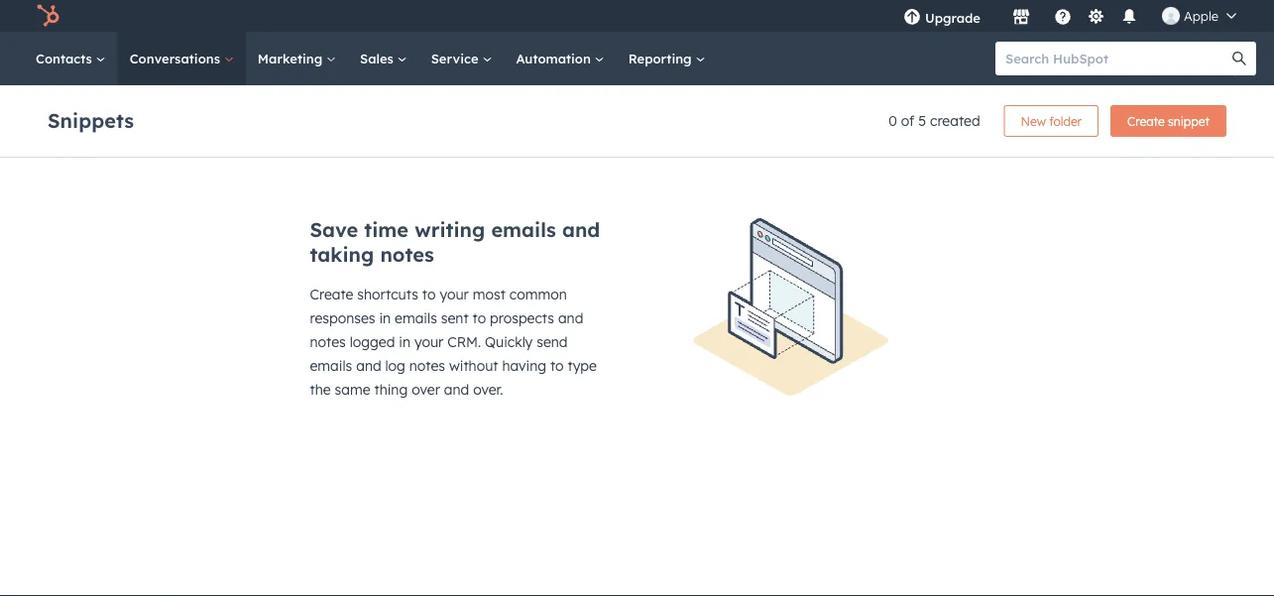 Task type: locate. For each thing, give the bounding box(es) containing it.
snippets
[[48, 108, 134, 132]]

create inside button
[[1128, 114, 1165, 128]]

create up responses
[[310, 286, 354, 303]]

emails down shortcuts
[[395, 310, 437, 327]]

contacts link
[[24, 32, 118, 85]]

0
[[889, 112, 898, 129]]

send
[[537, 333, 568, 351]]

0 horizontal spatial to
[[422, 286, 436, 303]]

settings link
[[1084, 5, 1109, 26]]

type
[[568, 357, 597, 375]]

created
[[931, 112, 981, 129]]

reporting link
[[617, 32, 718, 85]]

create for create shortcuts to your most common responses in emails sent to prospects and notes logged in your crm. quickly send emails and log notes without having to type the same thing over and over.
[[310, 286, 354, 303]]

emails up the
[[310, 357, 352, 375]]

0 vertical spatial notes
[[380, 242, 434, 267]]

notes up over on the bottom
[[410, 357, 446, 375]]

thing
[[374, 381, 408, 398]]

2 vertical spatial to
[[551, 357, 564, 375]]

in down shortcuts
[[379, 310, 391, 327]]

apple button
[[1151, 0, 1249, 32]]

1 vertical spatial in
[[399, 333, 411, 351]]

hubspot link
[[24, 4, 74, 28]]

taking
[[310, 242, 374, 267]]

in up the log
[[399, 333, 411, 351]]

0 vertical spatial emails
[[491, 217, 556, 242]]

0 vertical spatial your
[[440, 286, 469, 303]]

create snippet
[[1128, 114, 1210, 128]]

save time writing emails and taking notes
[[310, 217, 601, 267]]

without
[[449, 357, 499, 375]]

upgrade image
[[904, 9, 922, 27]]

reporting
[[629, 50, 696, 66]]

notes inside save time writing emails and taking notes
[[380, 242, 434, 267]]

new folder
[[1021, 114, 1082, 128]]

5
[[919, 112, 927, 129]]

settings image
[[1088, 8, 1106, 26]]

your
[[440, 286, 469, 303], [415, 333, 444, 351]]

your up sent
[[440, 286, 469, 303]]

0 vertical spatial create
[[1128, 114, 1165, 128]]

search image
[[1233, 52, 1247, 65]]

2 horizontal spatial emails
[[491, 217, 556, 242]]

menu containing apple
[[890, 0, 1251, 32]]

menu
[[890, 0, 1251, 32]]

1 horizontal spatial create
[[1128, 114, 1165, 128]]

1 vertical spatial to
[[473, 310, 486, 327]]

marketing link
[[246, 32, 348, 85]]

1 vertical spatial create
[[310, 286, 354, 303]]

1 horizontal spatial to
[[473, 310, 486, 327]]

notifications image
[[1121, 9, 1139, 27]]

1 vertical spatial emails
[[395, 310, 437, 327]]

2 horizontal spatial to
[[551, 357, 564, 375]]

notes up shortcuts
[[380, 242, 434, 267]]

0 vertical spatial to
[[422, 286, 436, 303]]

notifications button
[[1113, 0, 1147, 32]]

sales
[[360, 50, 397, 66]]

your down sent
[[415, 333, 444, 351]]

to down send
[[551, 357, 564, 375]]

2 vertical spatial notes
[[410, 357, 446, 375]]

in
[[379, 310, 391, 327], [399, 333, 411, 351]]

Search HubSpot search field
[[996, 42, 1239, 75]]

1 horizontal spatial emails
[[395, 310, 437, 327]]

help image
[[1055, 9, 1072, 27]]

help button
[[1047, 0, 1080, 32]]

create left the "snippet"
[[1128, 114, 1165, 128]]

automation
[[516, 50, 595, 66]]

same
[[335, 381, 371, 398]]

responses
[[310, 310, 376, 327]]

to right shortcuts
[[422, 286, 436, 303]]

over.
[[473, 381, 503, 398]]

0 horizontal spatial emails
[[310, 357, 352, 375]]

bob builder image
[[1163, 7, 1181, 25]]

upgrade
[[925, 9, 981, 26]]

to
[[422, 286, 436, 303], [473, 310, 486, 327], [551, 357, 564, 375]]

marketplaces image
[[1013, 9, 1031, 27]]

notes down responses
[[310, 333, 346, 351]]

notes
[[380, 242, 434, 267], [310, 333, 346, 351], [410, 357, 446, 375]]

common
[[510, 286, 567, 303]]

create inside create shortcuts to your most common responses in emails sent to prospects and notes logged in your crm. quickly send emails and log notes without having to type the same thing over and over.
[[310, 286, 354, 303]]

0 horizontal spatial create
[[310, 286, 354, 303]]

and
[[562, 217, 601, 242], [558, 310, 584, 327], [356, 357, 382, 375], [444, 381, 469, 398]]

create
[[1128, 114, 1165, 128], [310, 286, 354, 303]]

and up send
[[558, 310, 584, 327]]

and up common
[[562, 217, 601, 242]]

over
[[412, 381, 440, 398]]

emails up common
[[491, 217, 556, 242]]

most
[[473, 286, 506, 303]]

1 horizontal spatial in
[[399, 333, 411, 351]]

to right sent
[[473, 310, 486, 327]]

0 horizontal spatial in
[[379, 310, 391, 327]]

emails
[[491, 217, 556, 242], [395, 310, 437, 327], [310, 357, 352, 375]]



Task type: vqa. For each thing, say whether or not it's contained in the screenshot.
the topmost our
no



Task type: describe. For each thing, give the bounding box(es) containing it.
crm.
[[448, 333, 481, 351]]

writing
[[415, 217, 485, 242]]

and down logged
[[356, 357, 382, 375]]

having
[[502, 357, 547, 375]]

log
[[385, 357, 406, 375]]

marketplaces button
[[1001, 0, 1043, 32]]

automation link
[[504, 32, 617, 85]]

prospects
[[490, 310, 555, 327]]

conversations
[[130, 50, 224, 66]]

0 vertical spatial in
[[379, 310, 391, 327]]

hubspot image
[[36, 4, 60, 28]]

quickly
[[485, 333, 533, 351]]

snippets banner
[[48, 99, 1227, 137]]

contacts
[[36, 50, 96, 66]]

time
[[364, 217, 409, 242]]

new folder button
[[1005, 105, 1099, 137]]

create snippet button
[[1111, 105, 1227, 137]]

2 vertical spatial emails
[[310, 357, 352, 375]]

search button
[[1223, 42, 1257, 75]]

service
[[431, 50, 483, 66]]

snippet
[[1169, 114, 1210, 128]]

folder
[[1050, 114, 1082, 128]]

1 vertical spatial notes
[[310, 333, 346, 351]]

new
[[1021, 114, 1047, 128]]

0 of 5 created
[[889, 112, 981, 129]]

the
[[310, 381, 331, 398]]

service link
[[419, 32, 504, 85]]

and inside save time writing emails and taking notes
[[562, 217, 601, 242]]

1 vertical spatial your
[[415, 333, 444, 351]]

save
[[310, 217, 358, 242]]

of
[[902, 112, 915, 129]]

shortcuts
[[357, 286, 419, 303]]

create shortcuts to your most common responses in emails sent to prospects and notes logged in your crm. quickly send emails and log notes without having to type the same thing over and over.
[[310, 286, 597, 398]]

sent
[[441, 310, 469, 327]]

marketing
[[258, 50, 326, 66]]

conversations link
[[118, 32, 246, 85]]

apple
[[1185, 7, 1219, 24]]

sales link
[[348, 32, 419, 85]]

logged
[[350, 333, 395, 351]]

emails inside save time writing emails and taking notes
[[491, 217, 556, 242]]

create for create snippet
[[1128, 114, 1165, 128]]

and down without
[[444, 381, 469, 398]]



